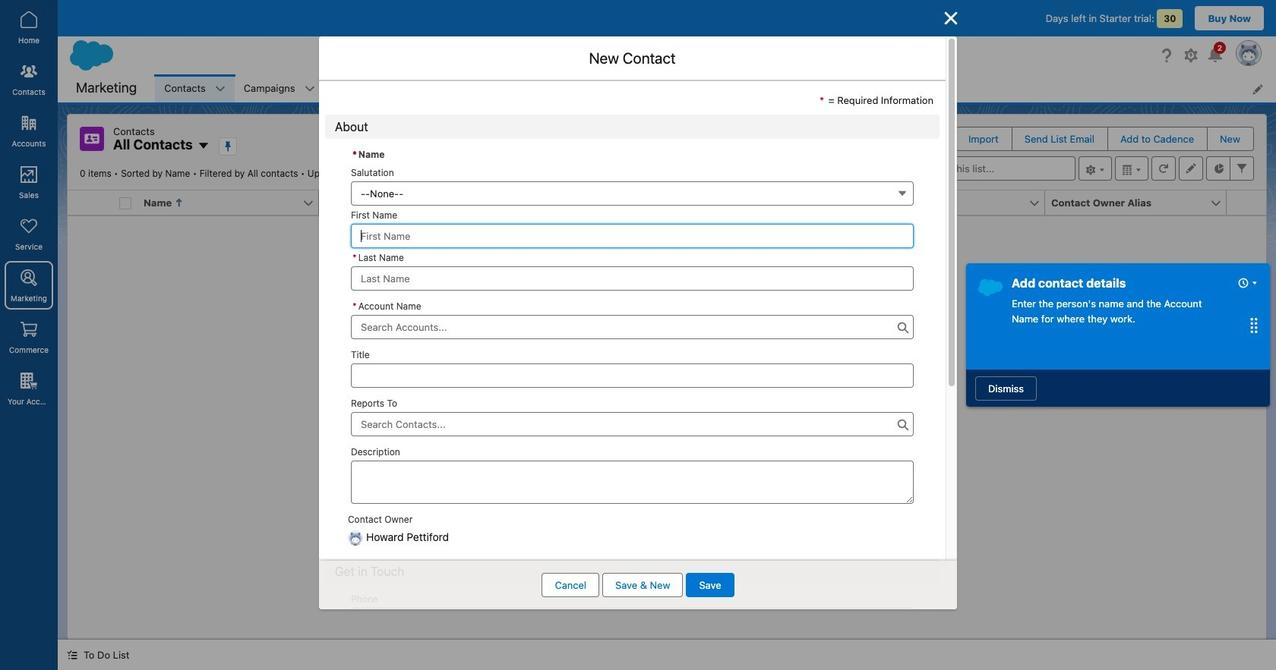 Task type: locate. For each thing, give the bounding box(es) containing it.
list
[[155, 74, 1276, 103]]

cell
[[113, 191, 138, 216]]

select list display image
[[1115, 157, 1149, 181]]

Last Name text field
[[351, 266, 914, 291]]

email element
[[864, 191, 1055, 216]]

phone element
[[682, 191, 873, 216]]

Search Accounts... text field
[[351, 315, 914, 339]]

inverse image
[[942, 9, 960, 27]]

name element
[[138, 191, 328, 216]]

4 list item from the left
[[408, 74, 472, 103]]

Salutation - Current Selection: --None-- button
[[351, 181, 914, 206]]

status
[[555, 324, 779, 507]]

action image
[[1227, 191, 1267, 215]]

None text field
[[351, 609, 914, 633]]

account name element
[[319, 191, 510, 216]]

list item
[[155, 74, 235, 103], [235, 74, 324, 103], [324, 74, 408, 103], [408, 74, 472, 103]]

title element
[[501, 191, 691, 216]]

text default image
[[67, 651, 78, 661]]

item number image
[[68, 191, 113, 215]]

2 list item from the left
[[235, 74, 324, 103]]

First Name text field
[[351, 224, 914, 248]]

None text field
[[351, 364, 914, 388], [351, 461, 914, 504], [351, 364, 914, 388], [351, 461, 914, 504]]



Task type: describe. For each thing, give the bounding box(es) containing it.
all contacts status
[[80, 168, 308, 179]]

item number element
[[68, 191, 113, 216]]

list view controls image
[[1079, 157, 1112, 181]]

Search All Contacts list view. search field
[[894, 157, 1076, 181]]

all contacts|contacts|list view element
[[67, 114, 1267, 641]]

1 list item from the left
[[155, 74, 235, 103]]

Search Contacts... text field
[[351, 412, 914, 437]]

cell inside all contacts|contacts|list view element
[[113, 191, 138, 216]]

3 list item from the left
[[324, 74, 408, 103]]

contact owner alias element
[[1046, 191, 1236, 216]]

action element
[[1227, 191, 1267, 216]]



Task type: vqa. For each thing, say whether or not it's contained in the screenshot.
the left Select an Option text field
no



